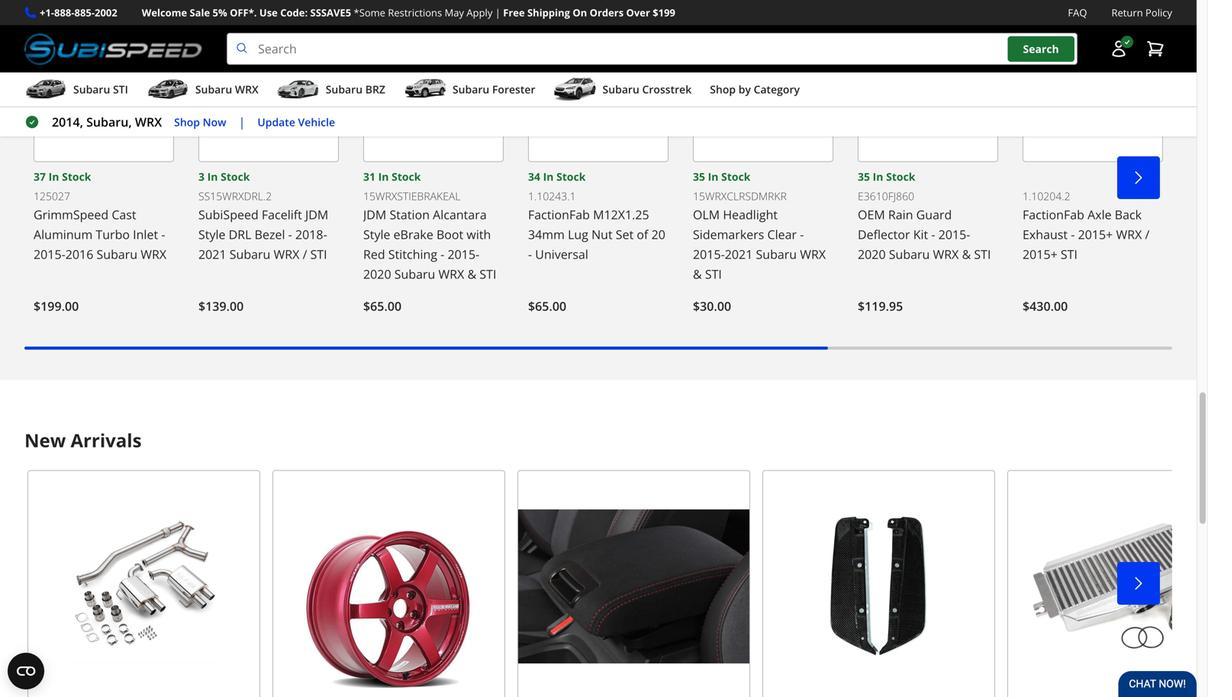 Task type: describe. For each thing, give the bounding box(es) containing it.
subaru wrx
[[195, 82, 259, 97]]

sti inside 35 in stock e3610fj860 oem rain guard deflector kit - 2015- 2020 subaru wrx & sti
[[974, 246, 991, 263]]

3
[[198, 170, 205, 184]]

34mm
[[528, 226, 565, 243]]

subaru crosstrek
[[603, 82, 692, 97]]

code:
[[280, 6, 308, 19]]

button image
[[1110, 40, 1128, 58]]

subaru inside 31 in stock 15wrxstiebrakeal jdm station alcantara style ebrake boot with red stitching - 2015- 2020 subaru wrx & sti
[[394, 266, 435, 283]]

rain
[[888, 207, 913, 223]]

20
[[652, 226, 665, 243]]

$30.00
[[693, 298, 731, 315]]

kit
[[913, 226, 928, 243]]

sti inside 35 in stock 15wrxclrsdmrkr olm headlight sidemarkers clear - 2015-2021 subaru wrx & sti
[[705, 266, 722, 283]]

a subaru forester thumbnail image image
[[404, 78, 446, 101]]

ebrake
[[394, 226, 433, 243]]

- inside 31 in stock 15wrxstiebrakeal jdm station alcantara style ebrake boot with red stitching - 2015- 2020 subaru wrx & sti
[[441, 246, 444, 263]]

sti inside 3 in stock ss15wrxdrl.2 subispeed facelift jdm style drl bezel - 2018- 2021 subaru wrx / sti
[[310, 246, 327, 263]]

2015- inside 37 in stock 125027 grimmspeed cast aluminum turbo inlet - 2015-2016 subaru wrx
[[34, 246, 65, 263]]

subaru inside 35 in stock e3610fj860 oem rain guard deflector kit - 2015- 2020 subaru wrx & sti
[[889, 246, 930, 263]]

& inside 31 in stock 15wrxstiebrakeal jdm station alcantara style ebrake boot with red stitching - 2015- 2020 subaru wrx & sti
[[468, 266, 476, 283]]

a subaru sti thumbnail image image
[[24, 78, 67, 101]]

search input field
[[227, 33, 1078, 65]]

$199
[[653, 6, 675, 19]]

$119.95
[[858, 298, 903, 315]]

888-
[[54, 6, 74, 19]]

wrx inside 31 in stock 15wrxstiebrakeal jdm station alcantara style ebrake boot with red stitching - 2015- 2020 subaru wrx & sti
[[439, 266, 464, 283]]

shop for shop now
[[174, 115, 200, 129]]

on
[[573, 6, 587, 19]]

+1-
[[40, 6, 54, 19]]

oem
[[858, 207, 885, 223]]

3 in stock ss15wrxdrl.2 subispeed facelift jdm style drl bezel - 2018- 2021 subaru wrx / sti
[[198, 170, 328, 263]]

stock for factionfab
[[557, 170, 586, 184]]

/ inside 3 in stock ss15wrxdrl.2 subispeed facelift jdm style drl bezel - 2018- 2021 subaru wrx / sti
[[303, 246, 307, 263]]

style for jdm
[[363, 226, 390, 243]]

in for grimmspeed
[[49, 170, 59, 184]]

1 vertical spatial 2015+
[[1023, 246, 1058, 263]]

37
[[34, 170, 46, 184]]

37 in stock 125027 grimmspeed cast aluminum turbo inlet - 2015-2016 subaru wrx
[[34, 170, 167, 263]]

policy
[[1146, 6, 1172, 19]]

station
[[390, 207, 430, 223]]

stock for jdm
[[392, 170, 421, 184]]

wrx inside 35 in stock 15wrxclrsdmrkr olm headlight sidemarkers clear - 2015-2021 subaru wrx & sti
[[800, 246, 826, 263]]

universal
[[535, 246, 588, 263]]

open widget image
[[8, 653, 44, 690]]

$65.00 for jdm station alcantara style ebrake boot with red stitching - 2015- 2020 subaru wrx & sti
[[363, 298, 402, 315]]

subaru,
[[86, 114, 132, 130]]

in for jdm
[[378, 170, 389, 184]]

factionfab axle back exhaust - 2015+ wrx / 2015+ sti
[[1023, 207, 1150, 263]]

a subaru wrx thumbnail image image
[[146, 78, 189, 101]]

subaru right a subaru crosstrek thumbnail image
[[603, 82, 640, 97]]

use
[[259, 6, 278, 19]]

885-
[[74, 6, 95, 19]]

a subaru brz thumbnail image image
[[277, 78, 320, 101]]

grimmspeed
[[34, 207, 109, 223]]

vlkwvdgy41ehr volk te37 saga hyper red 18x10 +41 - 2015+ wrx / 2015+ stix4, image
[[272, 471, 505, 698]]

1.10243.1
[[528, 189, 576, 203]]

in for olm
[[708, 170, 719, 184]]

in for subispeed
[[207, 170, 218, 184]]

factionfab inside the factionfab axle back exhaust - 2015+ wrx / 2015+ sti
[[1023, 207, 1085, 223]]

$430.00
[[1023, 298, 1068, 315]]

35 for olm headlight sidemarkers clear - 2015-2021 subaru wrx & sti
[[693, 170, 705, 184]]

crosstrek
[[642, 82, 692, 97]]

update
[[257, 115, 295, 129]]

subaru crosstrek button
[[554, 76, 692, 106]]

2021 inside 35 in stock 15wrxclrsdmrkr olm headlight sidemarkers clear - 2015-2021 subaru wrx & sti
[[725, 246, 753, 263]]

$139.00
[[198, 298, 244, 315]]

- inside 3 in stock ss15wrxdrl.2 subispeed facelift jdm style drl bezel - 2018- 2021 subaru wrx / sti
[[288, 226, 292, 243]]

return policy link
[[1112, 5, 1172, 21]]

update vehicle
[[257, 115, 335, 129]]

stock for grimmspeed
[[62, 170, 91, 184]]

34
[[528, 170, 540, 184]]

- inside 35 in stock e3610fj860 oem rain guard deflector kit - 2015- 2020 subaru wrx & sti
[[931, 226, 935, 243]]

- inside 34 in stock 1.10243.1 factionfab m12x1.25 34mm lug nut set of 20 - universal
[[528, 246, 532, 263]]

by
[[739, 82, 751, 97]]

sti inside dropdown button
[[113, 82, 128, 97]]

off*.
[[230, 6, 257, 19]]

shop now
[[174, 115, 226, 129]]

factionfab m12x1.25 34mm lug nut set of 20 - universal image
[[528, 12, 669, 162]]

vehicle
[[298, 115, 335, 129]]

subaru forester button
[[404, 76, 535, 106]]

clear
[[767, 226, 797, 243]]

alcantara
[[433, 207, 487, 223]]

+1-888-885-2002
[[40, 6, 117, 19]]

forester
[[492, 82, 535, 97]]

35 in stock e3610fj860 oem rain guard deflector kit - 2015- 2020 subaru wrx & sti
[[858, 170, 991, 263]]

factionfab inside 34 in stock 1.10243.1 factionfab m12x1.25 34mm lug nut set of 20 - universal
[[528, 207, 590, 223]]

2020 inside 31 in stock 15wrxstiebrakeal jdm station alcantara style ebrake boot with red stitching - 2015- 2020 subaru wrx & sti
[[363, 266, 391, 283]]

in for factionfab
[[543, 170, 554, 184]]

grimmspeed cast aluminum turbo inlet - 2015-2016 subaru wrx image
[[34, 12, 174, 162]]

jdm station alcantara style ebrake boot with red stitching - 2015-2020 subaru wrx & sti image
[[363, 12, 504, 162]]

welcome sale 5% off*. use code: sssave5 *some restrictions may apply | free shipping on orders over $199
[[142, 6, 675, 19]]

free
[[503, 6, 525, 19]]

shop for shop by category
[[710, 82, 736, 97]]

olm headlight sidemarkers clear - 2015-2021 subaru wrx & sti image
[[693, 12, 833, 162]]

aluminum
[[34, 226, 93, 243]]

wrx inside 37 in stock 125027 grimmspeed cast aluminum turbo inlet - 2015-2016 subaru wrx
[[141, 246, 167, 263]]

subaru inside dropdown button
[[453, 82, 489, 97]]

search
[[1023, 42, 1059, 56]]

new arrivals
[[24, 428, 142, 453]]

brz
[[365, 82, 385, 97]]

orders
[[590, 6, 624, 19]]

bezel
[[255, 226, 285, 243]]

return
[[1112, 6, 1143, 19]]

boot
[[437, 226, 464, 243]]

shipping
[[527, 6, 570, 19]]



Task type: vqa. For each thing, say whether or not it's contained in the screenshot.
the Shipping
yes



Task type: locate. For each thing, give the bounding box(es) containing it.
31 in stock 15wrxstiebrakeal jdm station alcantara style ebrake boot with red stitching - 2015- 2020 subaru wrx & sti
[[363, 170, 496, 283]]

shop now link
[[174, 114, 226, 131]]

wrx inside the factionfab axle back exhaust - 2015+ wrx / 2015+ sti
[[1116, 226, 1142, 243]]

sti inside 31 in stock 15wrxstiebrakeal jdm station alcantara style ebrake boot with red stitching - 2015- 2020 subaru wrx & sti
[[480, 266, 496, 283]]

1.10204.2
[[1023, 189, 1071, 203]]

31
[[363, 170, 376, 184]]

subaru left forester
[[453, 82, 489, 97]]

subaru down drl
[[230, 246, 270, 263]]

stock inside 35 in stock e3610fj860 oem rain guard deflector kit - 2015- 2020 subaru wrx & sti
[[886, 170, 916, 184]]

1 vertical spatial /
[[303, 246, 307, 263]]

1 factionfab from the left
[[528, 207, 590, 223]]

2015- inside 31 in stock 15wrxstiebrakeal jdm station alcantara style ebrake boot with red stitching - 2015- 2020 subaru wrx & sti
[[448, 246, 480, 263]]

subaru inside dropdown button
[[195, 82, 232, 97]]

&
[[962, 246, 971, 263], [468, 266, 476, 283], [693, 266, 702, 283]]

2 style from the left
[[363, 226, 390, 243]]

- inside 35 in stock 15wrxclrsdmrkr olm headlight sidemarkers clear - 2015-2021 subaru wrx & sti
[[800, 226, 804, 243]]

in inside 35 in stock 15wrxclrsdmrkr olm headlight sidemarkers clear - 2015-2021 subaru wrx & sti
[[708, 170, 719, 184]]

0 horizontal spatial $65.00
[[363, 298, 402, 315]]

0 vertical spatial |
[[495, 6, 501, 19]]

style
[[198, 226, 226, 243], [363, 226, 390, 243]]

cob516100 cobb tuning 3in stainless steel vb cat back exhaust system 22+ subaru wrx, image
[[27, 471, 260, 698]]

1 stock from the left
[[62, 170, 91, 184]]

2015- down the guard
[[939, 226, 970, 243]]

jdm inside 3 in stock ss15wrxdrl.2 subispeed facelift jdm style drl bezel - 2018- 2021 subaru wrx / sti
[[305, 207, 328, 223]]

+1-888-885-2002 link
[[40, 5, 117, 21]]

2015+ down axle
[[1078, 226, 1113, 243]]

0 vertical spatial 2015+
[[1078, 226, 1113, 243]]

1 horizontal spatial 2020
[[858, 246, 886, 263]]

34 in stock 1.10243.1 factionfab m12x1.25 34mm lug nut set of 20 - universal
[[528, 170, 665, 263]]

- inside the factionfab axle back exhaust - 2015+ wrx / 2015+ sti
[[1071, 226, 1075, 243]]

35 up olm
[[693, 170, 705, 184]]

3 stock from the left
[[392, 170, 421, 184]]

2015- inside 35 in stock e3610fj860 oem rain guard deflector kit - 2015- 2020 subaru wrx & sti
[[939, 226, 970, 243]]

sti inside the factionfab axle back exhaust - 2015+ wrx / 2015+ sti
[[1061, 246, 1078, 263]]

& inside 35 in stock 15wrxclrsdmrkr olm headlight sidemarkers clear - 2015-2021 subaru wrx & sti
[[693, 266, 702, 283]]

stock up 15wrxstiebrakeal
[[392, 170, 421, 184]]

in right the 37
[[49, 170, 59, 184]]

subaru inside 35 in stock 15wrxclrsdmrkr olm headlight sidemarkers clear - 2015-2021 subaru wrx & sti
[[756, 246, 797, 263]]

1 horizontal spatial factionfab
[[1023, 207, 1085, 223]]

-
[[161, 226, 165, 243], [288, 226, 292, 243], [800, 226, 804, 243], [931, 226, 935, 243], [1071, 226, 1075, 243], [441, 246, 444, 263], [528, 246, 532, 263]]

4 in from the left
[[543, 170, 554, 184]]

1 horizontal spatial |
[[495, 6, 501, 19]]

$65.00 down universal
[[528, 298, 566, 315]]

/ inside the factionfab axle back exhaust - 2015+ wrx / 2015+ sti
[[1145, 226, 1150, 243]]

wrx inside dropdown button
[[235, 82, 259, 97]]

stock inside 34 in stock 1.10243.1 factionfab m12x1.25 34mm lug nut set of 20 - universal
[[557, 170, 586, 184]]

subispeed logo image
[[24, 33, 202, 65]]

2020
[[858, 246, 886, 263], [363, 266, 391, 283]]

stock up ss15wrxdrl.2
[[221, 170, 250, 184]]

olmb.47011.1 olm s style carbon fiber rear spats - 2022+ subaru wrx, image
[[763, 471, 995, 698]]

in inside 34 in stock 1.10243.1 factionfab m12x1.25 34mm lug nut set of 20 - universal
[[543, 170, 554, 184]]

factionfab axle back exhaust - 2015+ wrx / 2015+ sti image
[[1023, 12, 1163, 162]]

set
[[616, 226, 634, 243]]

1 horizontal spatial 2015+
[[1078, 226, 1113, 243]]

exhaust
[[1023, 226, 1068, 243]]

guard
[[916, 207, 952, 223]]

- right exhaust
[[1071, 226, 1075, 243]]

drl
[[229, 226, 252, 243]]

1 horizontal spatial &
[[693, 266, 702, 283]]

0 horizontal spatial 2020
[[363, 266, 391, 283]]

35 in stock 15wrxclrsdmrkr olm headlight sidemarkers clear - 2015-2021 subaru wrx & sti
[[693, 170, 826, 283]]

35 up e3610fj860
[[858, 170, 870, 184]]

stock for oem
[[886, 170, 916, 184]]

shop inside dropdown button
[[710, 82, 736, 97]]

0 vertical spatial /
[[1145, 226, 1150, 243]]

2020 down the deflector
[[858, 246, 886, 263]]

red
[[363, 246, 385, 263]]

& inside 35 in stock e3610fj860 oem rain guard deflector kit - 2015- 2020 subaru wrx & sti
[[962, 246, 971, 263]]

2 stock from the left
[[221, 170, 250, 184]]

jdm inside 31 in stock 15wrxstiebrakeal jdm station alcantara style ebrake boot with red stitching - 2015- 2020 subaru wrx & sti
[[363, 207, 386, 223]]

style up red
[[363, 226, 390, 243]]

1 horizontal spatial $65.00
[[528, 298, 566, 315]]

subaru brz
[[326, 82, 385, 97]]

style for subispeed
[[198, 226, 226, 243]]

subaru inside 3 in stock ss15wrxdrl.2 subispeed facelift jdm style drl bezel - 2018- 2021 subaru wrx / sti
[[230, 246, 270, 263]]

subj2010vc001 subaru ultrasuede center armrest extension - 2022+ subaru wrx, image
[[517, 471, 750, 698]]

faq
[[1068, 6, 1087, 19]]

nut
[[592, 226, 613, 243]]

5 in from the left
[[708, 170, 719, 184]]

subaru up now
[[195, 82, 232, 97]]

subaru sti
[[73, 82, 128, 97]]

style down subispeed
[[198, 226, 226, 243]]

in for oem
[[873, 170, 883, 184]]

2020 inside 35 in stock e3610fj860 oem rain guard deflector kit - 2015- 2020 subaru wrx & sti
[[858, 246, 886, 263]]

2015+
[[1078, 226, 1113, 243], [1023, 246, 1058, 263]]

subaru brz button
[[277, 76, 385, 106]]

2021 down sidemarkers
[[725, 246, 753, 263]]

stock inside 31 in stock 15wrxstiebrakeal jdm station alcantara style ebrake boot with red stitching - 2015- 2020 subaru wrx & sti
[[392, 170, 421, 184]]

oem rain guard deflector kit - 2015-2020 subaru wrx & sti image
[[858, 12, 998, 162]]

1 horizontal spatial jdm
[[363, 207, 386, 223]]

6 in from the left
[[873, 170, 883, 184]]

jdm
[[305, 207, 328, 223], [363, 207, 386, 223]]

stock up e3610fj860
[[886, 170, 916, 184]]

125027
[[34, 189, 70, 203]]

subaru up 2014, subaru, wrx
[[73, 82, 110, 97]]

| left free
[[495, 6, 501, 19]]

- right 'clear'
[[800, 226, 804, 243]]

sale
[[190, 6, 210, 19]]

2 35 from the left
[[858, 170, 870, 184]]

stock inside 35 in stock 15wrxclrsdmrkr olm headlight sidemarkers clear - 2015-2021 subaru wrx & sti
[[721, 170, 751, 184]]

return policy
[[1112, 6, 1172, 19]]

4 stock from the left
[[557, 170, 586, 184]]

2021 inside 3 in stock ss15wrxdrl.2 subispeed facelift jdm style drl bezel - 2018- 2021 subaru wrx / sti
[[198, 246, 226, 263]]

- down 34mm
[[528, 246, 532, 263]]

0 horizontal spatial |
[[239, 114, 245, 130]]

0 horizontal spatial jdm
[[305, 207, 328, 223]]

m12x1.25
[[593, 207, 649, 223]]

2014,
[[52, 114, 83, 130]]

- right inlet
[[161, 226, 165, 243]]

|
[[495, 6, 501, 19], [239, 114, 245, 130]]

a subaru crosstrek thumbnail image image
[[554, 78, 597, 101]]

in
[[49, 170, 59, 184], [207, 170, 218, 184], [378, 170, 389, 184], [543, 170, 554, 184], [708, 170, 719, 184], [873, 170, 883, 184]]

cast
[[112, 207, 136, 223]]

0 horizontal spatial &
[[468, 266, 476, 283]]

jdm left "station"
[[363, 207, 386, 223]]

0 horizontal spatial 2021
[[198, 246, 226, 263]]

inlet
[[133, 226, 158, 243]]

in right 3
[[207, 170, 218, 184]]

- down boot
[[441, 246, 444, 263]]

in right 34
[[543, 170, 554, 184]]

1 horizontal spatial 2021
[[725, 246, 753, 263]]

0 horizontal spatial style
[[198, 226, 226, 243]]

15wrxstiebrakeal
[[363, 189, 461, 203]]

ss15wrxdrl.2
[[198, 189, 272, 203]]

2020 down red
[[363, 266, 391, 283]]

subispeed
[[198, 207, 259, 223]]

0 vertical spatial 2020
[[858, 246, 886, 263]]

search button
[[1008, 36, 1074, 62]]

update vehicle button
[[257, 114, 335, 131]]

1 horizontal spatial style
[[363, 226, 390, 243]]

0 horizontal spatial 35
[[693, 170, 705, 184]]

arrivals
[[71, 428, 142, 453]]

headlight
[[723, 207, 778, 223]]

may
[[445, 6, 464, 19]]

1 style from the left
[[198, 226, 226, 243]]

2018-
[[295, 226, 327, 243]]

subispeed facelift jdm style drl bezel - 2018-2021 subaru wrx / sti image
[[198, 12, 339, 162]]

of
[[637, 226, 648, 243]]

wrx
[[235, 82, 259, 97], [135, 114, 162, 130], [1116, 226, 1142, 243], [141, 246, 167, 263], [274, 246, 300, 263], [800, 246, 826, 263], [933, 246, 959, 263], [439, 266, 464, 283]]

0 horizontal spatial shop
[[174, 115, 200, 129]]

category
[[754, 82, 800, 97]]

subaru inside 37 in stock 125027 grimmspeed cast aluminum turbo inlet - 2015-2016 subaru wrx
[[97, 246, 137, 263]]

1 horizontal spatial shop
[[710, 82, 736, 97]]

1 35 from the left
[[693, 170, 705, 184]]

$65.00 for factionfab m12x1.25 34mm lug nut set of 20 - universal
[[528, 298, 566, 315]]

1 2021 from the left
[[198, 246, 226, 263]]

now
[[203, 115, 226, 129]]

subaru down turbo
[[97, 246, 137, 263]]

new
[[24, 428, 66, 453]]

shop left by at right top
[[710, 82, 736, 97]]

in inside 31 in stock 15wrxstiebrakeal jdm station alcantara style ebrake boot with red stitching - 2015- 2020 subaru wrx & sti
[[378, 170, 389, 184]]

lug
[[568, 226, 588, 243]]

style inside 3 in stock ss15wrxdrl.2 subispeed facelift jdm style drl bezel - 2018- 2021 subaru wrx / sti
[[198, 226, 226, 243]]

2021 down subispeed
[[198, 246, 226, 263]]

subaru down 'clear'
[[756, 246, 797, 263]]

grm113049 grimmspeed top mount intercooler 2022+ subaru wrx, image
[[1008, 471, 1208, 698]]

0 horizontal spatial factionfab
[[528, 207, 590, 223]]

stock for olm
[[721, 170, 751, 184]]

stock inside 3 in stock ss15wrxdrl.2 subispeed facelift jdm style drl bezel - 2018- 2021 subaru wrx / sti
[[221, 170, 250, 184]]

35 inside 35 in stock e3610fj860 oem rain guard deflector kit - 2015- 2020 subaru wrx & sti
[[858, 170, 870, 184]]

1 horizontal spatial /
[[1145, 226, 1150, 243]]

stock inside 37 in stock 125027 grimmspeed cast aluminum turbo inlet - 2015-2016 subaru wrx
[[62, 170, 91, 184]]

sti
[[113, 82, 128, 97], [310, 246, 327, 263], [974, 246, 991, 263], [1061, 246, 1078, 263], [480, 266, 496, 283], [705, 266, 722, 283]]

| right now
[[239, 114, 245, 130]]

wrx inside 3 in stock ss15wrxdrl.2 subispeed facelift jdm style drl bezel - 2018- 2021 subaru wrx / sti
[[274, 246, 300, 263]]

sidemarkers
[[693, 226, 764, 243]]

2015- down boot
[[448, 246, 480, 263]]

shop by category
[[710, 82, 800, 97]]

1 jdm from the left
[[305, 207, 328, 223]]

2 in from the left
[[207, 170, 218, 184]]

deflector
[[858, 226, 910, 243]]

2014, subaru, wrx
[[52, 114, 162, 130]]

1 vertical spatial 2020
[[363, 266, 391, 283]]

5 stock from the left
[[721, 170, 751, 184]]

stock up 1.10243.1
[[557, 170, 586, 184]]

in up e3610fj860
[[873, 170, 883, 184]]

5%
[[213, 6, 227, 19]]

35 for oem rain guard deflector kit - 2015- 2020 subaru wrx & sti
[[858, 170, 870, 184]]

in inside 35 in stock e3610fj860 oem rain guard deflector kit - 2015- 2020 subaru wrx & sti
[[873, 170, 883, 184]]

2 $65.00 from the left
[[528, 298, 566, 315]]

welcome
[[142, 6, 187, 19]]

2 factionfab from the left
[[1023, 207, 1085, 223]]

6 stock from the left
[[886, 170, 916, 184]]

0 vertical spatial shop
[[710, 82, 736, 97]]

subaru sti button
[[24, 76, 128, 106]]

*some
[[354, 6, 385, 19]]

in inside 3 in stock ss15wrxdrl.2 subispeed facelift jdm style drl bezel - 2018- 2021 subaru wrx / sti
[[207, 170, 218, 184]]

- right bezel
[[288, 226, 292, 243]]

subaru left brz
[[326, 82, 363, 97]]

with
[[467, 226, 491, 243]]

15wrxclrsdmrkr
[[693, 189, 787, 203]]

factionfab down 1.10243.1
[[528, 207, 590, 223]]

2015- inside 35 in stock 15wrxclrsdmrkr olm headlight sidemarkers clear - 2015-2021 subaru wrx & sti
[[693, 246, 725, 263]]

2015+ down exhaust
[[1023, 246, 1058, 263]]

wrx inside 35 in stock e3610fj860 oem rain guard deflector kit - 2015- 2020 subaru wrx & sti
[[933, 246, 959, 263]]

35
[[693, 170, 705, 184], [858, 170, 870, 184]]

factionfab
[[528, 207, 590, 223], [1023, 207, 1085, 223]]

2 2021 from the left
[[725, 246, 753, 263]]

1 vertical spatial |
[[239, 114, 245, 130]]

subaru down kit
[[889, 246, 930, 263]]

35 inside 35 in stock 15wrxclrsdmrkr olm headlight sidemarkers clear - 2015-2021 subaru wrx & sti
[[693, 170, 705, 184]]

- inside 37 in stock 125027 grimmspeed cast aluminum turbo inlet - 2015-2016 subaru wrx
[[161, 226, 165, 243]]

0 horizontal spatial 2015+
[[1023, 246, 1058, 263]]

1 $65.00 from the left
[[363, 298, 402, 315]]

stock for subispeed
[[221, 170, 250, 184]]

style inside 31 in stock 15wrxstiebrakeal jdm station alcantara style ebrake boot with red stitching - 2015- 2020 subaru wrx & sti
[[363, 226, 390, 243]]

0 horizontal spatial /
[[303, 246, 307, 263]]

2 horizontal spatial &
[[962, 246, 971, 263]]

2015- down "aluminum"
[[34, 246, 65, 263]]

2016
[[65, 246, 93, 263]]

subaru down 'stitching'
[[394, 266, 435, 283]]

jdm up 2018-
[[305, 207, 328, 223]]

e3610fj860
[[858, 189, 915, 203]]

facelift
[[262, 207, 302, 223]]

$65.00
[[363, 298, 402, 315], [528, 298, 566, 315]]

1 in from the left
[[49, 170, 59, 184]]

1 horizontal spatial 35
[[858, 170, 870, 184]]

$199.00
[[34, 298, 79, 315]]

in inside 37 in stock 125027 grimmspeed cast aluminum turbo inlet - 2015-2016 subaru wrx
[[49, 170, 59, 184]]

$65.00 down red
[[363, 298, 402, 315]]

3 in from the left
[[378, 170, 389, 184]]

2015- down sidemarkers
[[693, 246, 725, 263]]

stock up 15wrxclrsdmrkr
[[721, 170, 751, 184]]

2 jdm from the left
[[363, 207, 386, 223]]

in right 31
[[378, 170, 389, 184]]

1 vertical spatial shop
[[174, 115, 200, 129]]

subaru wrx button
[[146, 76, 259, 106]]

factionfab down 1.10204.2
[[1023, 207, 1085, 223]]

shop left now
[[174, 115, 200, 129]]

shop by category button
[[710, 76, 800, 106]]

in up 15wrxclrsdmrkr
[[708, 170, 719, 184]]

over
[[626, 6, 650, 19]]

stock up 125027
[[62, 170, 91, 184]]

apply
[[467, 6, 493, 19]]

- right kit
[[931, 226, 935, 243]]



